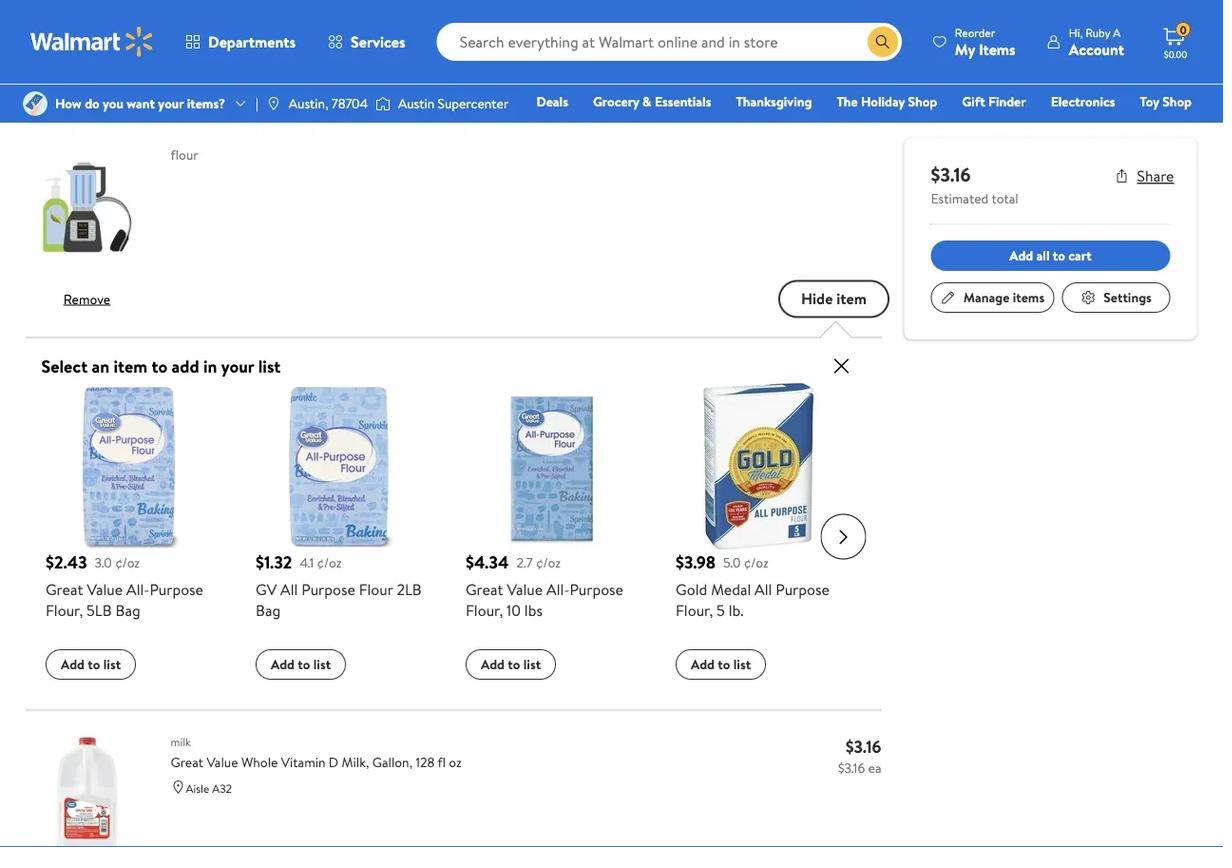 Task type: locate. For each thing, give the bounding box(es) containing it.
add up enter
[[26, 12, 50, 30]]

hide item button
[[779, 280, 890, 318]]

purpose right "lbs"
[[570, 579, 623, 600]]

shop up the fashion link
[[909, 92, 938, 111]]

purpose inside $2.43 3.0 ¢/oz great value all-purpose flour, 5lb bag
[[149, 579, 203, 600]]

product group containing $1.32
[[255, 383, 424, 687]]

¢/oz right 3.0
[[115, 553, 139, 571]]

purpose inside $4.34 2.7 ¢/oz great value all-purpose flour, 10 lbs
[[570, 579, 623, 600]]

1 vertical spatial an
[[56, 91, 67, 107]]

1 ¢/oz from the left
[[115, 553, 139, 571]]

an right select
[[92, 354, 109, 378]]

manage items
[[964, 288, 1045, 307]]

1 purpose from the left
[[149, 579, 203, 600]]

2 horizontal spatial value
[[507, 579, 543, 600]]

shop right toy
[[1163, 92, 1193, 111]]

settings
[[1104, 288, 1152, 307]]

2 flour, from the left
[[466, 600, 503, 620]]

total
[[992, 189, 1019, 208]]

2 ¢/oz from the left
[[317, 553, 342, 571]]

all- for $4.34
[[546, 579, 570, 600]]

services
[[351, 31, 406, 52]]

add to list button down the 5
[[676, 649, 766, 679]]

how
[[55, 94, 82, 113]]

0 horizontal spatial value
[[86, 579, 122, 600]]

 image right the 78704 on the left top of page
[[376, 94, 391, 113]]

purpose inside $1.32 4.1 ¢/oz gv all purpose flour 2lb bag
[[301, 579, 355, 600]]

remove
[[64, 289, 111, 308]]

1 horizontal spatial value
[[207, 753, 238, 772]]

$2.43
[[45, 550, 87, 574]]

1 flour, from the left
[[45, 600, 83, 620]]

purpose right the 5lb
[[149, 579, 203, 600]]

value inside $2.43 3.0 ¢/oz great value all-purpose flour, 5lb bag
[[86, 579, 122, 600]]

bag right the 5lb
[[115, 600, 140, 620]]

bag inside $1.32 4.1 ¢/oz gv all purpose flour 2lb bag
[[255, 600, 280, 620]]

2 horizontal spatial your
[[221, 354, 254, 378]]

walmart+ link
[[1127, 118, 1201, 138]]

an left item,
[[56, 91, 67, 107]]

item right 'hide' at the right of page
[[837, 288, 867, 309]]

add left all
[[1010, 246, 1034, 265]]

milk,
[[342, 753, 369, 772]]

¢/oz right 2.7
[[536, 553, 561, 571]]

items?
[[187, 94, 225, 113]]

toy shop home
[[845, 92, 1193, 137]]

¢/oz inside $4.34 2.7 ¢/oz great value all-purpose flour, 10 lbs
[[536, 553, 561, 571]]

vitamin
[[281, 753, 326, 772]]

add for the add to list button over austin
[[388, 50, 415, 71]]

d
[[329, 753, 339, 772]]

1 bag from the left
[[115, 600, 140, 620]]

¢/oz for $3.98
[[744, 553, 769, 571]]

add all to cart button
[[932, 241, 1171, 271]]

purpose inside $3.98 5.0 ¢/oz gold medal all purpose flour, 5 lb.
[[776, 579, 830, 600]]

1 shop from the left
[[909, 92, 938, 111]]

bag
[[115, 600, 140, 620], [255, 600, 280, 620]]

$1.32
[[255, 550, 292, 574]]

 image right |
[[266, 96, 281, 111]]

oz
[[449, 753, 462, 772]]

you
[[103, 94, 124, 113]]

¢/oz right 4.1
[[317, 553, 342, 571]]

your for list
[[115, 12, 141, 30]]

great value whole vitamin d milk, gallon, 128 fl oz link
[[171, 753, 811, 773]]

finder
[[989, 92, 1027, 111]]

medal
[[711, 579, 751, 600]]

item for select an item to add in your list
[[114, 354, 148, 378]]

2 vertical spatial an
[[92, 354, 109, 378]]

all
[[280, 579, 298, 600], [755, 579, 772, 600]]

do
[[85, 94, 100, 113]]

4.1
[[299, 553, 314, 571]]

2 vertical spatial your
[[221, 354, 254, 378]]

add down gv
[[271, 655, 294, 673]]

0 vertical spatial your
[[115, 12, 141, 30]]

1 vertical spatial your
[[158, 94, 184, 113]]

shop inside toy shop home
[[1163, 92, 1193, 111]]

0 horizontal spatial item
[[70, 12, 96, 30]]

3.0
[[94, 553, 112, 571]]

to down $1.32 4.1 ¢/oz gv all purpose flour 2lb bag
[[298, 655, 310, 673]]

list down 'lb.'
[[734, 655, 751, 673]]

2 purpose from the left
[[301, 579, 355, 600]]

item for add an item to your list
[[70, 12, 96, 30]]

$4.34 2.7 ¢/oz great value all-purpose flour, 10 lbs
[[466, 550, 623, 620]]

value inside $4.34 2.7 ¢/oz great value all-purpose flour, 10 lbs
[[507, 579, 543, 600]]

3 purpose from the left
[[570, 579, 623, 600]]

1 all from the left
[[280, 579, 298, 600]]

list for the add to list button for $2.43
[[103, 655, 120, 673]]

list down $1.32 4.1 ¢/oz gv all purpose flour 2lb bag
[[313, 655, 331, 673]]

your right in
[[221, 354, 254, 378]]

add to list button for $2.43
[[45, 649, 136, 679]]

2 vertical spatial item
[[114, 354, 148, 378]]

my
[[956, 39, 976, 59]]

purpose for $4.34
[[570, 579, 623, 600]]

all- inside $2.43 3.0 ¢/oz great value all-purpose flour, 5lb bag
[[126, 579, 149, 600]]

value up a32
[[207, 753, 238, 772]]

great value all-purpose flour, 10 lbs image
[[466, 383, 632, 549]]

add to list for $4.34
[[481, 655, 541, 673]]

add to list button down gv
[[255, 649, 346, 679]]

value for $2.43
[[86, 579, 122, 600]]

reorder
[[956, 24, 996, 40]]

all- inside $4.34 2.7 ¢/oz great value all-purpose flour, 10 lbs
[[546, 579, 570, 600]]

¢/oz
[[115, 553, 139, 571], [317, 553, 342, 571], [536, 553, 561, 571], [744, 553, 769, 571]]

add to list button down the 10
[[466, 649, 556, 679]]

flour, inside $2.43 3.0 ¢/oz great value all-purpose flour, 5lb bag
[[45, 600, 83, 620]]

all right gv
[[280, 579, 298, 600]]

how do you want your items?
[[55, 94, 225, 113]]

to up austin
[[418, 50, 433, 71]]

like
[[98, 91, 115, 107]]

the holiday shop link
[[829, 91, 947, 112]]

flour, left the 5lb
[[45, 600, 83, 620]]

select an item to add in your list
[[41, 354, 281, 378]]

¢/oz right '5.0'
[[744, 553, 769, 571]]

great inside milk great value whole vitamin d milk, gallon, 128 fl oz
[[171, 753, 204, 772]]

add down $2.43 3.0 ¢/oz great value all-purpose flour, 5lb bag
[[60, 655, 84, 673]]

 image
[[23, 91, 48, 116]]

2 all- from the left
[[546, 579, 570, 600]]

great inside $2.43 3.0 ¢/oz great value all-purpose flour, 5lb bag
[[45, 579, 83, 600]]

0 vertical spatial item
[[70, 12, 96, 30]]

4 ¢/oz from the left
[[744, 553, 769, 571]]

great
[[45, 579, 83, 600], [466, 579, 503, 600], [171, 753, 204, 772]]

1 product group from the left
[[45, 383, 213, 687]]

one debit link
[[1038, 118, 1120, 138]]

purpose
[[149, 579, 203, 600], [301, 579, 355, 600], [570, 579, 623, 600], [776, 579, 830, 600]]

2 shop from the left
[[1163, 92, 1193, 111]]

great down $2.43
[[45, 579, 83, 600]]

add down $4.34 2.7 ¢/oz great value all-purpose flour, 10 lbs
[[481, 655, 505, 673]]

list up "add an item to your list" text box
[[144, 12, 162, 30]]

5
[[717, 600, 725, 620]]

2lb
[[396, 579, 422, 600]]

Search search field
[[437, 23, 902, 61]]

purpose for $2.43
[[149, 579, 203, 600]]

one debit
[[1047, 119, 1111, 137]]

item left add
[[114, 354, 148, 378]]

4 purpose from the left
[[776, 579, 830, 600]]

purpose down next slide of list image
[[776, 579, 830, 600]]

ea
[[869, 758, 882, 777]]

walmart image
[[30, 27, 154, 57]]

list
[[144, 12, 162, 30], [436, 50, 456, 71], [258, 354, 281, 378], [103, 655, 120, 673], [313, 655, 331, 673], [523, 655, 541, 673], [734, 655, 751, 673]]

services button
[[312, 19, 422, 65]]

¢/oz inside $3.98 5.0 ¢/oz gold medal all purpose flour, 5 lb.
[[744, 553, 769, 571]]

flour, left the 5
[[676, 600, 713, 620]]

shop
[[909, 92, 938, 111], [1163, 92, 1193, 111]]

hi,
[[1070, 24, 1083, 40]]

add to list
[[388, 50, 456, 71], [60, 655, 120, 673], [271, 655, 331, 673], [481, 655, 541, 673], [691, 655, 751, 673]]

great for $2.43
[[45, 579, 83, 600]]

list down "lbs"
[[523, 655, 541, 673]]

$3.98 5.0 ¢/oz gold medal all purpose flour, 5 lb.
[[676, 550, 830, 620]]

great for $4.34
[[466, 579, 503, 600]]

5.0
[[723, 553, 741, 571]]

1 horizontal spatial flour,
[[466, 600, 503, 620]]

add down gold
[[691, 655, 715, 673]]

bag down $1.32
[[255, 600, 280, 620]]

1 horizontal spatial item
[[114, 354, 148, 378]]

add up austin
[[388, 50, 415, 71]]

$3.16 for $3.16 estimated total
[[932, 161, 972, 187]]

2 all from the left
[[755, 579, 772, 600]]

1 vertical spatial item
[[837, 288, 867, 309]]

$3.16
[[932, 161, 972, 187], [846, 735, 882, 758], [839, 758, 866, 777]]

all- right "lbs"
[[546, 579, 570, 600]]

or
[[148, 91, 159, 107]]

1 horizontal spatial your
[[158, 94, 184, 113]]

to right all
[[1054, 246, 1066, 265]]

¢/oz for $1.32
[[317, 553, 342, 571]]

5lb
[[86, 600, 111, 620]]

hide item
[[802, 288, 867, 309]]

4 product group from the left
[[676, 383, 844, 687]]

in
[[203, 354, 217, 378]]

gv all purpose flour 2lb bag image
[[255, 383, 422, 549]]

add to list down gv
[[271, 655, 331, 673]]

walmart+
[[1136, 119, 1193, 137]]

3 ¢/oz from the left
[[536, 553, 561, 571]]

 image
[[376, 94, 391, 113], [266, 96, 281, 111]]

list down the 5lb
[[103, 655, 120, 673]]

flour, for $3.98
[[676, 600, 713, 620]]

flour, inside $4.34 2.7 ¢/oz great value all-purpose flour, 10 lbs
[[466, 600, 503, 620]]

item up item,
[[70, 12, 96, 30]]

2 bag from the left
[[255, 600, 280, 620]]

flour, inside $3.98 5.0 ¢/oz gold medal all purpose flour, 5 lb.
[[676, 600, 713, 620]]

3 product group from the left
[[466, 383, 634, 687]]

add to list down the 5lb
[[60, 655, 120, 673]]

list for the add to list button over austin
[[436, 50, 456, 71]]

ruby
[[1086, 24, 1111, 40]]

add to list for $3.98
[[691, 655, 751, 673]]

an
[[53, 12, 67, 30], [56, 91, 67, 107], [92, 354, 109, 378]]

to up like at the left top of page
[[100, 12, 112, 30]]

flour, for $4.34
[[466, 600, 503, 620]]

your up "add an item to your list" text box
[[115, 12, 141, 30]]

add to list button down the 5lb
[[45, 649, 136, 679]]

value down 3.0
[[86, 579, 122, 600]]

1 horizontal spatial all
[[755, 579, 772, 600]]

great down $4.34
[[466, 579, 503, 600]]

all- right the 5lb
[[126, 579, 149, 600]]

austin
[[398, 94, 435, 113]]

3 flour, from the left
[[676, 600, 713, 620]]

gift
[[963, 92, 986, 111]]

0 vertical spatial an
[[53, 12, 67, 30]]

1 all- from the left
[[126, 579, 149, 600]]

all right medal at the bottom right
[[755, 579, 772, 600]]

1 horizontal spatial shop
[[1163, 92, 1193, 111]]

an up enter
[[53, 12, 67, 30]]

your for items?
[[158, 94, 184, 113]]

0 horizontal spatial shop
[[909, 92, 938, 111]]

add
[[26, 12, 50, 30], [388, 50, 415, 71], [1010, 246, 1034, 265], [60, 655, 84, 673], [271, 655, 294, 673], [481, 655, 505, 673], [691, 655, 715, 673]]

add to list down the 5
[[691, 655, 751, 673]]

great inside $4.34 2.7 ¢/oz great value all-purpose flour, 10 lbs
[[466, 579, 503, 600]]

2 product group from the left
[[255, 383, 424, 687]]

2 horizontal spatial item
[[837, 288, 867, 309]]

flour, left the 10
[[466, 600, 503, 620]]

¢/oz inside $2.43 3.0 ¢/oz great value all-purpose flour, 5lb bag
[[115, 553, 139, 571]]

0 horizontal spatial flour,
[[45, 600, 83, 620]]

1 horizontal spatial bag
[[255, 600, 280, 620]]

0 horizontal spatial all
[[280, 579, 298, 600]]

flour
[[171, 145, 198, 163]]

product group
[[45, 383, 213, 687], [255, 383, 424, 687], [466, 383, 634, 687], [676, 383, 844, 687]]

value
[[86, 579, 122, 600], [507, 579, 543, 600], [207, 753, 238, 772]]

items
[[1013, 288, 1045, 307]]

0 horizontal spatial bag
[[115, 600, 140, 620]]

estimated
[[932, 189, 989, 208]]

1 horizontal spatial  image
[[376, 94, 391, 113]]

0 horizontal spatial your
[[115, 12, 141, 30]]

$3.16 inside $3.16 estimated total
[[932, 161, 972, 187]]

flour,
[[45, 600, 83, 620], [466, 600, 503, 620], [676, 600, 713, 620]]

value inside milk great value whole vitamin d milk, gallon, 128 fl oz
[[207, 753, 238, 772]]

hide
[[802, 288, 833, 309]]

value down 2.7
[[507, 579, 543, 600]]

¢/oz inside $1.32 4.1 ¢/oz gv all purpose flour 2lb bag
[[317, 553, 342, 571]]

Add an item to your list text field
[[26, 35, 349, 88]]

great down milk
[[171, 753, 204, 772]]

0 horizontal spatial great
[[45, 579, 83, 600]]

2 horizontal spatial great
[[466, 579, 503, 600]]

0 horizontal spatial all-
[[126, 579, 149, 600]]

0 horizontal spatial  image
[[266, 96, 281, 111]]

2 horizontal spatial flour,
[[676, 600, 713, 620]]

product group containing $2.43
[[45, 383, 213, 687]]

10
[[507, 600, 521, 620]]

item,
[[70, 91, 95, 107]]

1 horizontal spatial all-
[[546, 579, 570, 600]]

list up austin supercenter
[[436, 50, 456, 71]]

purpose down 4.1
[[301, 579, 355, 600]]

add to list down the 10
[[481, 655, 541, 673]]

toy shop link
[[1132, 91, 1201, 112]]

your right want
[[158, 94, 184, 113]]

share
[[1138, 165, 1175, 186]]

add to list button up austin
[[365, 41, 479, 79]]

1 horizontal spatial great
[[171, 753, 204, 772]]



Task type: describe. For each thing, give the bounding box(es) containing it.
&
[[643, 92, 652, 111]]

product group containing $3.98
[[676, 383, 844, 687]]

add for the add to list button for $1.32
[[271, 655, 294, 673]]

gift finder
[[963, 92, 1027, 111]]

holiday
[[862, 92, 905, 111]]

add to list for $1.32
[[271, 655, 331, 673]]

add to list up austin
[[388, 50, 456, 71]]

debit
[[1079, 119, 1111, 137]]

to down the 5
[[718, 655, 730, 673]]

gold
[[676, 579, 707, 600]]

to down the 5lb
[[87, 655, 100, 673]]

to left add
[[152, 354, 168, 378]]

an for select
[[92, 354, 109, 378]]

add for the add to list button corresponding to $4.34
[[481, 655, 505, 673]]

fl
[[438, 753, 446, 772]]

$3.16 estimated total
[[932, 161, 1019, 208]]

gold medal all purpose flour, 5 lb. image
[[676, 383, 842, 549]]

 image for austin, 78704
[[266, 96, 281, 111]]

list for $3.98 the add to list button
[[734, 655, 751, 673]]

add for $3.98 the add to list button
[[691, 655, 715, 673]]

whole
[[241, 753, 278, 772]]

$0.00
[[1165, 48, 1188, 60]]

Walmart Site-Wide search field
[[437, 23, 902, 61]]

registry link
[[965, 118, 1031, 138]]

manage items button
[[932, 282, 1055, 313]]

value for $4.34
[[507, 579, 543, 600]]

remove button
[[64, 289, 111, 308]]

shop inside the holiday shop link
[[909, 92, 938, 111]]

add
[[172, 354, 199, 378]]

gallon,
[[372, 753, 413, 772]]

home
[[845, 119, 880, 137]]

essentials
[[655, 92, 712, 111]]

add to list for $2.43
[[60, 655, 120, 673]]

all inside $3.98 5.0 ¢/oz gold medal all purpose flour, 5 lb.
[[755, 579, 772, 600]]

an for add
[[53, 12, 67, 30]]

all
[[1037, 246, 1050, 265]]

"coffee".
[[161, 91, 202, 107]]

$1.32 4.1 ¢/oz gv all purpose flour 2lb bag
[[255, 550, 422, 620]]

lb.
[[729, 600, 744, 620]]

departments button
[[169, 19, 312, 65]]

the
[[837, 92, 858, 111]]

add all to cart
[[1010, 246, 1092, 265]]

 image for austin supercenter
[[376, 94, 391, 113]]

manage
[[964, 288, 1010, 307]]

purpose for $3.98
[[776, 579, 830, 600]]

cart
[[1069, 246, 1092, 265]]

$2.43 3.0 ¢/oz great value all-purpose flour, 5lb bag
[[45, 550, 203, 620]]

flour
[[359, 579, 393, 600]]

to down the 10
[[508, 655, 520, 673]]

search icon image
[[876, 34, 891, 49]]

items
[[979, 39, 1016, 59]]

lbs
[[524, 600, 542, 620]]

great value all-purpose flour, 5lb bag image
[[45, 383, 212, 549]]

departments
[[208, 31, 296, 52]]

flour, for $2.43
[[45, 600, 83, 620]]

$3.98
[[676, 550, 716, 574]]

¢/oz for $4.34
[[536, 553, 561, 571]]

product group containing $4.34
[[466, 383, 634, 687]]

home link
[[837, 118, 889, 138]]

the holiday shop
[[837, 92, 938, 111]]

next slide of list image
[[821, 514, 867, 560]]

thanksgiving
[[736, 92, 813, 111]]

"milk"
[[117, 91, 145, 107]]

electronics
[[1051, 92, 1116, 111]]

grocery & essentials link
[[585, 91, 720, 112]]

fashion
[[905, 119, 949, 137]]

hi, ruby a account
[[1070, 24, 1125, 59]]

list for the add to list button for $1.32
[[313, 655, 331, 673]]

item inside dropdown button
[[837, 288, 867, 309]]

deals
[[537, 92, 569, 111]]

milk
[[171, 734, 191, 750]]

austin, 78704
[[289, 94, 368, 113]]

all inside $1.32 4.1 ¢/oz gv all purpose flour 2lb bag
[[280, 579, 298, 600]]

list right in
[[258, 354, 281, 378]]

austin,
[[289, 94, 329, 113]]

add to list button for $4.34
[[466, 649, 556, 679]]

|
[[256, 94, 259, 113]]

reorder my items
[[956, 24, 1016, 59]]

$3.16 for $3.16 $3.16 ea
[[846, 735, 882, 758]]

all- for $2.43
[[126, 579, 149, 600]]

settings button
[[1063, 282, 1171, 313]]

bag inside $2.43 3.0 ¢/oz great value all-purpose flour, 5lb bag
[[115, 600, 140, 620]]

grocery & essentials
[[593, 92, 712, 111]]

aisle
[[186, 780, 210, 796]]

aisle a32
[[186, 780, 232, 796]]

add for the add to list button for $2.43
[[60, 655, 84, 673]]

want
[[127, 94, 155, 113]]

enter
[[26, 91, 53, 107]]

toy
[[1141, 92, 1160, 111]]

close, select an item to add in your list image
[[831, 355, 854, 377]]

78704
[[332, 94, 368, 113]]

one
[[1047, 119, 1075, 137]]

add an item to your list
[[26, 12, 162, 30]]

austin supercenter
[[398, 94, 509, 113]]

milk great value whole vitamin d milk, gallon, 128 fl oz
[[171, 734, 462, 772]]

a32
[[212, 780, 232, 796]]

add to list button for $3.98
[[676, 649, 766, 679]]

¢/oz for $2.43
[[115, 553, 139, 571]]

$4.34
[[466, 550, 509, 574]]

2.7
[[516, 553, 533, 571]]

add to list button for $1.32
[[255, 649, 346, 679]]

grocery
[[593, 92, 640, 111]]

deals link
[[528, 91, 577, 112]]

account
[[1070, 39, 1125, 59]]

enter an item, like "milk" or "coffee".
[[26, 91, 202, 107]]

fashion link
[[896, 118, 957, 138]]

add for add all to cart button
[[1010, 246, 1034, 265]]

select
[[41, 354, 88, 378]]

registry
[[974, 119, 1022, 137]]

an for enter
[[56, 91, 67, 107]]

list for the add to list button corresponding to $4.34
[[523, 655, 541, 673]]

gv
[[255, 579, 277, 600]]



Task type: vqa. For each thing, say whether or not it's contained in the screenshot.
$2.43 3.0 ¢/oz great value all-purpose flour, 5lb bag
yes



